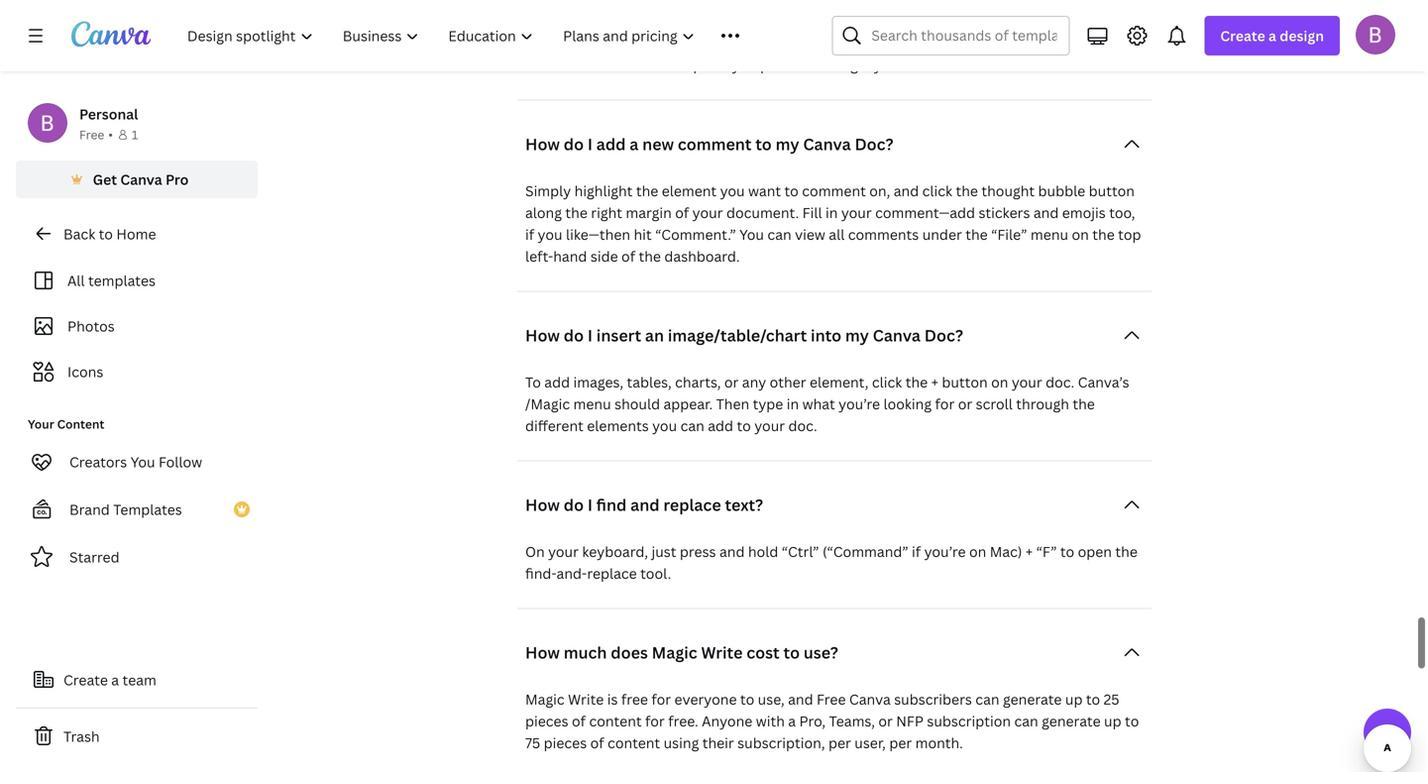 Task type: locate. For each thing, give the bounding box(es) containing it.
create a team button
[[16, 660, 258, 700]]

to inside to add images, tables, charts, or any other element, click the + button on your doc. canva's /magic menu should appear. then type in what you're looking for or scroll through the different elements you can add to your doc.
[[737, 416, 751, 435]]

can up subscription
[[976, 690, 1000, 709]]

you left the follow
[[131, 452, 155, 471]]

like—then
[[566, 225, 630, 244]]

1 horizontal spatial top
[[1118, 225, 1141, 244]]

of right 75
[[590, 734, 604, 752]]

1 vertical spatial you
[[131, 452, 155, 471]]

create for create a design
[[1220, 26, 1265, 45]]

can down appear.
[[680, 416, 705, 435]]

to add images, tables, charts, or any other element, click the + button on your doc. canva's /magic menu should appear. then type in what you're looking for or scroll through the different elements you can add to your doc.
[[525, 373, 1129, 435]]

top down too,
[[1118, 225, 1141, 244]]

what
[[802, 395, 835, 414]]

per down nfp
[[889, 734, 912, 752]]

comment up the fill
[[802, 182, 866, 200]]

0 vertical spatial button
[[1089, 182, 1135, 200]]

photos link
[[28, 307, 246, 345]]

and right on,
[[894, 182, 919, 200]]

1 vertical spatial click
[[872, 373, 902, 392]]

add inside dropdown button
[[596, 134, 626, 155]]

text?
[[725, 494, 763, 516]]

0 horizontal spatial you
[[131, 452, 155, 471]]

your inside 'on your keyboard, just press and hold "ctrl" ("command" if you're on mac) + "f" to open the find-and-replace tool.'
[[548, 542, 579, 561]]

content down free
[[608, 734, 660, 752]]

how for how do i insert an image/table/chart into my canva doc?
[[525, 325, 560, 346]]

on down emojis
[[1072, 225, 1089, 244]]

1 horizontal spatial or
[[878, 712, 893, 731]]

menu right "file"
[[1031, 225, 1069, 244]]

open inside open the "share" menu at the top right-hand section of the editor and open "download." choose the pdf format option you prefer and begin your download.
[[997, 34, 1031, 53]]

how up on
[[525, 494, 560, 516]]

how do i insert an image/table/chart into my canva doc?
[[525, 325, 963, 346]]

0 horizontal spatial in
[[787, 395, 799, 414]]

2 how from the top
[[525, 325, 560, 346]]

1 horizontal spatial my
[[845, 325, 869, 346]]

comment inside how do i add a new comment to my canva doc? dropdown button
[[678, 134, 752, 155]]

element
[[662, 182, 717, 200]]

to inside "simply highlight the element you want to comment on, and click the thought bubble button along the right margin of your document. fill in your comment—add stickers and emojis too, if you like—then hit "comment." you can view all comments under the "file" menu on the top left-hand side of the dashboard."
[[785, 182, 799, 200]]

3 how from the top
[[525, 494, 560, 516]]

0 vertical spatial doc?
[[855, 134, 894, 155]]

("command"
[[823, 542, 908, 561]]

1 vertical spatial you're
[[924, 542, 966, 561]]

heading
[[517, 0, 1152, 17]]

to inside 'on your keyboard, just press and hold "ctrl" ("command" if you're on mac) + "f" to open the find-and-replace tool.'
[[1060, 542, 1075, 561]]

1 vertical spatial button
[[942, 373, 988, 392]]

or
[[724, 373, 739, 392], [958, 395, 972, 414], [878, 712, 893, 731]]

you're
[[839, 395, 880, 414], [924, 542, 966, 561]]

templates
[[113, 500, 182, 519]]

0 vertical spatial for
[[935, 395, 955, 414]]

you're left mac)
[[924, 542, 966, 561]]

trash
[[63, 727, 100, 746]]

create
[[1220, 26, 1265, 45], [63, 670, 108, 689]]

all
[[829, 225, 845, 244]]

cost
[[747, 642, 780, 663]]

your right "begin"
[[874, 56, 905, 75]]

how do i find and replace text?
[[525, 494, 763, 516]]

1 horizontal spatial up
[[1104, 712, 1122, 731]]

do for add
[[564, 134, 584, 155]]

3 do from the top
[[564, 494, 584, 516]]

i left insert
[[588, 325, 593, 346]]

0 vertical spatial if
[[525, 225, 534, 244]]

and right find
[[631, 494, 660, 516]]

back
[[63, 224, 95, 243]]

hand inside open the "share" menu at the top right-hand section of the editor and open "download." choose the pdf format option you prefer and begin your download.
[[791, 34, 825, 53]]

0 horizontal spatial per
[[829, 734, 851, 752]]

1 vertical spatial +
[[1026, 542, 1033, 561]]

0 vertical spatial generate
[[1003, 690, 1062, 709]]

pieces right 75
[[544, 734, 587, 752]]

2 vertical spatial i
[[588, 494, 593, 516]]

your up "comment."
[[692, 203, 723, 222]]

1 horizontal spatial in
[[826, 203, 838, 222]]

my up want
[[776, 134, 799, 155]]

button inside to add images, tables, charts, or any other element, click the + button on your doc. canva's /magic menu should appear. then type in what you're looking for or scroll through the different elements you can add to your doc.
[[942, 373, 988, 392]]

per
[[829, 734, 851, 752], [889, 734, 912, 752]]

how up simply at left top
[[525, 134, 560, 155]]

button up scroll
[[942, 373, 988, 392]]

1 horizontal spatial hand
[[791, 34, 825, 53]]

0 horizontal spatial button
[[942, 373, 988, 392]]

1 horizontal spatial comment
[[802, 182, 866, 200]]

1 vertical spatial do
[[564, 325, 584, 346]]

in inside "simply highlight the element you want to comment on, and click the thought bubble button along the right margin of your document. fill in your comment—add stickers and emojis too, if you like—then hit "comment." you can view all comments under the "file" menu on the top left-hand side of the dashboard."
[[826, 203, 838, 222]]

create for create a team
[[63, 670, 108, 689]]

on left mac)
[[969, 542, 986, 561]]

and inside how do i find and replace text? dropdown button
[[631, 494, 660, 516]]

free left •
[[79, 126, 104, 143]]

magic right the does
[[652, 642, 697, 663]]

doc?
[[855, 134, 894, 155], [924, 325, 963, 346]]

magic inside dropdown button
[[652, 642, 697, 663]]

hand up prefer
[[791, 34, 825, 53]]

click up comment—add
[[922, 182, 953, 200]]

0 horizontal spatial menu
[[573, 395, 611, 414]]

in down other
[[787, 395, 799, 414]]

do left insert
[[564, 325, 584, 346]]

in inside to add images, tables, charts, or any other element, click the + button on your doc. canva's /magic menu should appear. then type in what you're looking for or scroll through the different elements you can add to your doc.
[[787, 395, 799, 414]]

personal
[[79, 105, 138, 123]]

0 horizontal spatial hand
[[553, 247, 587, 266]]

element,
[[810, 373, 869, 392]]

top level navigation element
[[174, 16, 784, 56], [174, 16, 784, 56]]

2 i from the top
[[588, 325, 593, 346]]

1 vertical spatial free
[[817, 690, 846, 709]]

create a design
[[1220, 26, 1324, 45]]

write inside the magic write is free for everyone to use, and free canva subscribers can generate up to 25 pieces of content for free. anyone with a pro, teams, or nfp subscription can generate up to 75 pieces of content using their subscription, per user, per month.
[[568, 690, 604, 709]]

None search field
[[832, 16, 1070, 56]]

doc. down what
[[788, 416, 817, 435]]

on up scroll
[[991, 373, 1008, 392]]

option
[[685, 56, 729, 75]]

do left find
[[564, 494, 584, 516]]

canva
[[803, 134, 851, 155], [120, 170, 162, 189], [873, 325, 921, 346], [849, 690, 891, 709]]

or left scroll
[[958, 395, 972, 414]]

1 vertical spatial content
[[608, 734, 660, 752]]

2 vertical spatial menu
[[573, 395, 611, 414]]

1 vertical spatial on
[[991, 373, 1008, 392]]

1 vertical spatial top
[[1118, 225, 1141, 244]]

add left new
[[596, 134, 626, 155]]

i for insert
[[588, 325, 593, 346]]

in for my
[[787, 395, 799, 414]]

0 horizontal spatial free
[[79, 126, 104, 143]]

4 how from the top
[[525, 642, 560, 663]]

2 horizontal spatial menu
[[1031, 225, 1069, 244]]

create inside button
[[63, 670, 108, 689]]

content down is
[[589, 712, 642, 731]]

on
[[525, 542, 545, 561]]

create inside dropdown button
[[1220, 26, 1265, 45]]

in right the fill
[[826, 203, 838, 222]]

how up the to
[[525, 325, 560, 346]]

month.
[[915, 734, 963, 752]]

all templates link
[[28, 262, 246, 299]]

replace down keyboard,
[[587, 564, 637, 583]]

1 vertical spatial hand
[[553, 247, 587, 266]]

back to home
[[63, 224, 156, 243]]

canva left pro
[[120, 170, 162, 189]]

too,
[[1109, 203, 1135, 222]]

0 horizontal spatial click
[[872, 373, 902, 392]]

1 do from the top
[[564, 134, 584, 155]]

you inside to add images, tables, charts, or any other element, click the + button on your doc. canva's /magic menu should appear. then type in what you're looking for or scroll through the different elements you can add to your doc.
[[652, 416, 677, 435]]

you're inside to add images, tables, charts, or any other element, click the + button on your doc. canva's /magic menu should appear. then type in what you're looking for or scroll through the different elements you can add to your doc.
[[839, 395, 880, 414]]

0 vertical spatial you're
[[839, 395, 880, 414]]

pieces
[[525, 712, 568, 731], [544, 734, 587, 752]]

0 horizontal spatial if
[[525, 225, 534, 244]]

replace inside 'on your keyboard, just press and hold "ctrl" ("command" if you're on mac) + "f" to open the find-and-replace tool.'
[[587, 564, 637, 583]]

1 vertical spatial create
[[63, 670, 108, 689]]

open inside 'on your keyboard, just press and hold "ctrl" ("command" if you're on mac) + "f" to open the find-and-replace tool.'
[[1078, 542, 1112, 561]]

for
[[935, 395, 955, 414], [652, 690, 671, 709], [645, 712, 665, 731]]

up down 25 in the bottom of the page
[[1104, 712, 1122, 731]]

of inside open the "share" menu at the top right-hand section of the editor and open "download." choose the pdf format option you prefer and begin your download.
[[881, 34, 895, 53]]

do
[[564, 134, 584, 155], [564, 325, 584, 346], [564, 494, 584, 516]]

you down along
[[538, 225, 563, 244]]

want
[[748, 182, 781, 200]]

your inside open the "share" menu at the top right-hand section of the editor and open "download." choose the pdf format option you prefer and begin your download.
[[874, 56, 905, 75]]

open
[[997, 34, 1031, 53], [1078, 542, 1112, 561]]

0 horizontal spatial doc.
[[788, 416, 817, 435]]

+ left "f"
[[1026, 542, 1033, 561]]

button inside "simply highlight the element you want to comment on, and click the thought bubble button along the right margin of your document. fill in your comment—add stickers and emojis too, if you like—then hit "comment." you can view all comments under the "file" menu on the top left-hand side of the dashboard."
[[1089, 182, 1135, 200]]

"ctrl"
[[782, 542, 819, 561]]

back to home link
[[16, 214, 258, 254]]

2 vertical spatial add
[[708, 416, 733, 435]]

1 horizontal spatial if
[[912, 542, 921, 561]]

0 horizontal spatial you're
[[839, 395, 880, 414]]

images,
[[573, 373, 623, 392]]

templates
[[88, 271, 156, 290]]

magic up 75
[[525, 690, 565, 709]]

their
[[702, 734, 734, 752]]

image/table/chart
[[668, 325, 807, 346]]

0 vertical spatial click
[[922, 182, 953, 200]]

0 vertical spatial do
[[564, 134, 584, 155]]

3 i from the top
[[588, 494, 593, 516]]

1 horizontal spatial replace
[[663, 494, 721, 516]]

and right 'editor'
[[968, 34, 993, 53]]

into
[[811, 325, 842, 346]]

side
[[591, 247, 618, 266]]

open right "f"
[[1078, 542, 1112, 561]]

doc? up looking
[[924, 325, 963, 346]]

starred
[[69, 548, 120, 566]]

left-
[[525, 247, 553, 266]]

1 horizontal spatial click
[[922, 182, 953, 200]]

2 horizontal spatial add
[[708, 416, 733, 435]]

you down right-
[[732, 56, 757, 75]]

1 horizontal spatial button
[[1089, 182, 1135, 200]]

create a team
[[63, 670, 156, 689]]

1 horizontal spatial menu
[[645, 34, 683, 53]]

can inside "simply highlight the element you want to comment on, and click the thought bubble button along the right margin of your document. fill in your comment—add stickers and emojis too, if you like—then hit "comment." you can view all comments under the "file" menu on the top left-hand side of the dashboard."
[[768, 225, 792, 244]]

0 horizontal spatial comment
[[678, 134, 752, 155]]

add down then
[[708, 416, 733, 435]]

i
[[588, 134, 593, 155], [588, 325, 593, 346], [588, 494, 593, 516]]

choose
[[525, 56, 576, 75]]

0 vertical spatial magic
[[652, 642, 697, 663]]

and down bubble
[[1034, 203, 1059, 222]]

top left right-
[[729, 34, 752, 53]]

the down too,
[[1092, 225, 1115, 244]]

doc? up on,
[[855, 134, 894, 155]]

2 vertical spatial for
[[645, 712, 665, 731]]

home
[[116, 224, 156, 243]]

1 horizontal spatial doc?
[[924, 325, 963, 346]]

0 vertical spatial free
[[79, 126, 104, 143]]

new
[[642, 134, 674, 155]]

at
[[686, 34, 700, 53]]

do for insert
[[564, 325, 584, 346]]

pieces up 75
[[525, 712, 568, 731]]

0 horizontal spatial +
[[931, 373, 939, 392]]

comment—add
[[875, 203, 975, 222]]

i for find
[[588, 494, 593, 516]]

1 vertical spatial comment
[[802, 182, 866, 200]]

1 horizontal spatial write
[[701, 642, 743, 663]]

can
[[768, 225, 792, 244], [680, 416, 705, 435], [976, 690, 1000, 709], [1014, 712, 1038, 731]]

1 horizontal spatial per
[[889, 734, 912, 752]]

1 vertical spatial or
[[958, 395, 972, 414]]

and up pro,
[[788, 690, 813, 709]]

1 vertical spatial doc?
[[924, 325, 963, 346]]

0 vertical spatial open
[[997, 34, 1031, 53]]

if right ("command"
[[912, 542, 921, 561]]

0 vertical spatial +
[[931, 373, 939, 392]]

free up pro,
[[817, 690, 846, 709]]

how for how do i find and replace text?
[[525, 494, 560, 516]]

1 vertical spatial open
[[1078, 542, 1112, 561]]

up left 25 in the bottom of the page
[[1065, 690, 1083, 709]]

1 horizontal spatial doc.
[[1046, 373, 1075, 392]]

0 horizontal spatial up
[[1065, 690, 1083, 709]]

and inside the magic write is free for everyone to use, and free canva subscribers can generate up to 25 pieces of content for free. anyone with a pro, teams, or nfp subscription can generate up to 75 pieces of content using their subscription, per user, per month.
[[788, 690, 813, 709]]

1 horizontal spatial magic
[[652, 642, 697, 663]]

of right section
[[881, 34, 895, 53]]

a left pro,
[[788, 712, 796, 731]]

0 horizontal spatial magic
[[525, 690, 565, 709]]

1 vertical spatial if
[[912, 542, 921, 561]]

1 horizontal spatial free
[[817, 690, 846, 709]]

on inside "simply highlight the element you want to comment on, and click the thought bubble button along the right margin of your document. fill in your comment—add stickers and emojis too, if you like—then hit "comment." you can view all comments under the "file" menu on the top left-hand side of the dashboard."
[[1072, 225, 1089, 244]]

"download."
[[1034, 34, 1117, 53]]

doc. up the through
[[1046, 373, 1075, 392]]

write left is
[[568, 690, 604, 709]]

your up and-
[[548, 542, 579, 561]]

top inside open the "share" menu at the top right-hand section of the editor and open "download." choose the pdf format option you prefer and begin your download.
[[729, 34, 752, 53]]

0 horizontal spatial open
[[997, 34, 1031, 53]]

for inside to add images, tables, charts, or any other element, click the + button on your doc. canva's /magic menu should appear. then type in what you're looking for or scroll through the different elements you can add to your doc.
[[935, 395, 955, 414]]

1 i from the top
[[588, 134, 593, 155]]

0 vertical spatial hand
[[791, 34, 825, 53]]

add up /magic
[[544, 373, 570, 392]]

get
[[93, 170, 117, 189]]

open left "download."
[[997, 34, 1031, 53]]

0 horizontal spatial my
[[776, 134, 799, 155]]

my right into at the right top of page
[[845, 325, 869, 346]]

0 vertical spatial comment
[[678, 134, 752, 155]]

0 vertical spatial write
[[701, 642, 743, 663]]

if up left-
[[525, 225, 534, 244]]

do up simply at left top
[[564, 134, 584, 155]]

2 horizontal spatial on
[[1072, 225, 1089, 244]]

1 vertical spatial for
[[652, 690, 671, 709]]

does
[[611, 642, 648, 663]]

0 vertical spatial in
[[826, 203, 838, 222]]

click up looking
[[872, 373, 902, 392]]

1 vertical spatial add
[[544, 373, 570, 392]]

of
[[881, 34, 895, 53], [675, 203, 689, 222], [621, 247, 635, 266], [572, 712, 586, 731], [590, 734, 604, 752]]

the left 'editor'
[[899, 34, 921, 53]]

if inside "simply highlight the element you want to comment on, and click the thought bubble button along the right margin of your document. fill in your comment—add stickers and emojis too, if you like—then hit "comment." you can view all comments under the "file" menu on the top left-hand side of the dashboard."
[[525, 225, 534, 244]]

0 vertical spatial i
[[588, 134, 593, 155]]

free
[[79, 126, 104, 143], [817, 690, 846, 709]]

should
[[615, 395, 660, 414]]

a inside button
[[111, 670, 119, 689]]

create left team
[[63, 670, 108, 689]]

to
[[755, 134, 772, 155], [785, 182, 799, 200], [99, 224, 113, 243], [737, 416, 751, 435], [1060, 542, 1075, 561], [784, 642, 800, 663], [740, 690, 754, 709], [1086, 690, 1100, 709], [1125, 712, 1139, 731]]

then
[[716, 395, 749, 414]]

creators you follow
[[69, 452, 202, 471]]

or up then
[[724, 373, 739, 392]]

0 vertical spatial create
[[1220, 26, 1265, 45]]

+ inside to add images, tables, charts, or any other element, click the + button on your doc. canva's /magic menu should appear. then type in what you're looking for or scroll through the different elements you can add to your doc.
[[931, 373, 939, 392]]

1 per from the left
[[829, 734, 851, 752]]

0 vertical spatial add
[[596, 134, 626, 155]]

creators you follow link
[[16, 442, 258, 482]]

you down appear.
[[652, 416, 677, 435]]

1 vertical spatial magic
[[525, 690, 565, 709]]

2 vertical spatial on
[[969, 542, 986, 561]]

my
[[776, 134, 799, 155], [845, 325, 869, 346]]

create a design button
[[1205, 16, 1340, 56]]

1 vertical spatial menu
[[1031, 225, 1069, 244]]

"f"
[[1036, 542, 1057, 561]]

canva up the fill
[[803, 134, 851, 155]]

1 how from the top
[[525, 134, 560, 155]]

under
[[922, 225, 962, 244]]

how left much
[[525, 642, 560, 663]]

or inside the magic write is free for everyone to use, and free canva subscribers can generate up to 25 pieces of content for free. anyone with a pro, teams, or nfp subscription can generate up to 75 pieces of content using their subscription, per user, per month.
[[878, 712, 893, 731]]

for right free
[[652, 690, 671, 709]]

i left find
[[588, 494, 593, 516]]

can down document.
[[768, 225, 792, 244]]

can inside to add images, tables, charts, or any other element, click the + button on your doc. canva's /magic menu should appear. then type in what you're looking for or scroll through the different elements you can add to your doc.
[[680, 416, 705, 435]]

per down teams,
[[829, 734, 851, 752]]

canva up teams,
[[849, 690, 891, 709]]

for left free.
[[645, 712, 665, 731]]

+ up looking
[[931, 373, 939, 392]]

you down document.
[[740, 225, 764, 244]]

menu inside to add images, tables, charts, or any other element, click the + button on your doc. canva's /magic menu should appear. then type in what you're looking for or scroll through the different elements you can add to your doc.
[[573, 395, 611, 414]]

pdf
[[605, 56, 632, 75]]

if
[[525, 225, 534, 244], [912, 542, 921, 561]]

you inside creators you follow link
[[131, 452, 155, 471]]

0 horizontal spatial doc?
[[855, 134, 894, 155]]

brand templates
[[69, 500, 182, 519]]

0 horizontal spatial replace
[[587, 564, 637, 583]]

1 vertical spatial write
[[568, 690, 604, 709]]

/magic
[[525, 395, 570, 414]]

hit
[[634, 225, 652, 244]]

replace up the 'press'
[[663, 494, 721, 516]]

doc? inside how do i add a new comment to my canva doc? dropdown button
[[855, 134, 894, 155]]

2 per from the left
[[889, 734, 912, 752]]

0 vertical spatial top
[[729, 34, 752, 53]]

the inside 'on your keyboard, just press and hold "ctrl" ("command" if you're on mac) + "f" to open the find-and-replace tool.'
[[1115, 542, 1138, 561]]

a left team
[[111, 670, 119, 689]]

a inside the magic write is free for everyone to use, and free canva subscribers can generate up to 25 pieces of content for free. anyone with a pro, teams, or nfp subscription can generate up to 75 pieces of content using their subscription, per user, per month.
[[788, 712, 796, 731]]

you're down element,
[[839, 395, 880, 414]]

brand
[[69, 500, 110, 519]]

Search search field
[[872, 17, 1057, 55]]

0 horizontal spatial on
[[969, 542, 986, 561]]

how for how do i add a new comment to my canva doc?
[[525, 134, 560, 155]]

the
[[565, 34, 587, 53], [703, 34, 725, 53], [899, 34, 921, 53], [579, 56, 601, 75], [636, 182, 658, 200], [956, 182, 978, 200], [565, 203, 588, 222], [966, 225, 988, 244], [1092, 225, 1115, 244], [639, 247, 661, 266], [906, 373, 928, 392], [1073, 395, 1095, 414], [1115, 542, 1138, 561]]

0 vertical spatial doc.
[[1046, 373, 1075, 392]]

how much does magic write cost to use? button
[[517, 633, 1152, 673]]

along
[[525, 203, 562, 222]]

2 do from the top
[[564, 325, 584, 346]]

0 vertical spatial you
[[740, 225, 764, 244]]



Task type: vqa. For each thing, say whether or not it's contained in the screenshot.
doc. to the right
yes



Task type: describe. For each thing, give the bounding box(es) containing it.
the left "file"
[[966, 225, 988, 244]]

1 vertical spatial up
[[1104, 712, 1122, 731]]

how do i add a new comment to my canva doc?
[[525, 134, 894, 155]]

a left design
[[1269, 26, 1277, 45]]

click inside "simply highlight the element you want to comment on, and click the thought bubble button along the right margin of your document. fill in your comment—add stickers and emojis too, if you like—then hit "comment." you can view all comments under the "file" menu on the top left-hand side of the dashboard."
[[922, 182, 953, 200]]

0 horizontal spatial add
[[544, 373, 570, 392]]

canva's
[[1078, 373, 1129, 392]]

on,
[[869, 182, 890, 200]]

75
[[525, 734, 540, 752]]

type
[[753, 395, 783, 414]]

free inside the magic write is free for everyone to use, and free canva subscribers can generate up to 25 pieces of content for free. anyone with a pro, teams, or nfp subscription can generate up to 75 pieces of content using their subscription, per user, per month.
[[817, 690, 846, 709]]

the down "hit"
[[639, 247, 661, 266]]

design
[[1280, 26, 1324, 45]]

open
[[525, 34, 562, 53]]

1 vertical spatial doc.
[[788, 416, 817, 435]]

the down the canva's
[[1073, 395, 1095, 414]]

all templates
[[67, 271, 156, 290]]

trash link
[[16, 717, 258, 756]]

how do i find and replace text? button
[[517, 485, 1152, 525]]

1
[[132, 126, 138, 143]]

+ inside 'on your keyboard, just press and hold "ctrl" ("command" if you're on mac) + "f" to open the find-and-replace tool.'
[[1026, 542, 1033, 561]]

your
[[28, 416, 54, 432]]

hand inside "simply highlight the element you want to comment on, and click the thought bubble button along the right margin of your document. fill in your comment—add stickers and emojis too, if you like—then hit "comment." you can view all comments under the "file" menu on the top left-hand side of the dashboard."
[[553, 247, 587, 266]]

team
[[122, 670, 156, 689]]

1 vertical spatial pieces
[[544, 734, 587, 752]]

how do i insert an image/table/chart into my canva doc? button
[[517, 316, 1152, 356]]

do for find
[[564, 494, 584, 516]]

get canva pro
[[93, 170, 189, 189]]

any
[[742, 373, 766, 392]]

just
[[652, 542, 676, 561]]

with
[[756, 712, 785, 731]]

the left pdf
[[579, 56, 601, 75]]

to
[[525, 373, 541, 392]]

starred link
[[16, 537, 258, 577]]

teams,
[[829, 712, 875, 731]]

menu inside open the "share" menu at the top right-hand section of the editor and open "download." choose the pdf format option you prefer and begin your download.
[[645, 34, 683, 53]]

your down "type"
[[754, 416, 785, 435]]

you inside open the "share" menu at the top right-hand section of the editor and open "download." choose the pdf format option you prefer and begin your download.
[[732, 56, 757, 75]]

"comment."
[[655, 225, 736, 244]]

pro
[[165, 170, 189, 189]]

margin
[[626, 203, 672, 222]]

in for to
[[826, 203, 838, 222]]

and-
[[557, 564, 587, 583]]

the up margin
[[636, 182, 658, 200]]

pro,
[[799, 712, 826, 731]]

your content
[[28, 416, 104, 432]]

keyboard,
[[582, 542, 648, 561]]

much
[[564, 642, 607, 663]]

of right side on the left top of the page
[[621, 247, 635, 266]]

press
[[680, 542, 716, 561]]

you left want
[[720, 182, 745, 200]]

top inside "simply highlight the element you want to comment on, and click the thought bubble button along the right margin of your document. fill in your comment—add stickers and emojis too, if you like—then hit "comment." you can view all comments under the "file" menu on the top left-hand side of the dashboard."
[[1118, 225, 1141, 244]]

use,
[[758, 690, 785, 709]]

the left right
[[565, 203, 588, 222]]

everyone
[[675, 690, 737, 709]]

stickers
[[979, 203, 1030, 222]]

comments
[[848, 225, 919, 244]]

1 vertical spatial generate
[[1042, 712, 1101, 731]]

doc? inside 'how do i insert an image/table/chart into my canva doc?' dropdown button
[[924, 325, 963, 346]]

other
[[770, 373, 806, 392]]

the up looking
[[906, 373, 928, 392]]

how for how much does magic write cost to use?
[[525, 642, 560, 663]]

an
[[645, 325, 664, 346]]

canva up looking
[[873, 325, 921, 346]]

use?
[[804, 642, 838, 663]]

photos
[[67, 317, 115, 335]]

25
[[1104, 690, 1120, 709]]

of down much
[[572, 712, 586, 731]]

comment inside "simply highlight the element you want to comment on, and click the thought bubble button along the right margin of your document. fill in your comment—add stickers and emojis too, if you like—then hit "comment." you can view all comments under the "file" menu on the top left-hand side of the dashboard."
[[802, 182, 866, 200]]

brand templates link
[[16, 490, 258, 529]]

1 vertical spatial my
[[845, 325, 869, 346]]

mac)
[[990, 542, 1022, 561]]

through
[[1016, 395, 1069, 414]]

simply
[[525, 182, 571, 200]]

i for add
[[588, 134, 593, 155]]

your up the through
[[1012, 373, 1042, 392]]

replace inside dropdown button
[[663, 494, 721, 516]]

hold
[[748, 542, 778, 561]]

all
[[67, 271, 85, 290]]

subscription
[[927, 712, 1011, 731]]

the left thought
[[956, 182, 978, 200]]

a left new
[[630, 134, 639, 155]]

download.
[[908, 56, 978, 75]]

canva inside button
[[120, 170, 162, 189]]

can right subscription
[[1014, 712, 1038, 731]]

highlight
[[574, 182, 633, 200]]

using
[[664, 734, 699, 752]]

magic write is free for everyone to use, and free canva subscribers can generate up to 25 pieces of content for free. anyone with a pro, teams, or nfp subscription can generate up to 75 pieces of content using their subscription, per user, per month.
[[525, 690, 1139, 752]]

get canva pro button
[[16, 161, 258, 198]]

free •
[[79, 126, 113, 143]]

icons
[[67, 362, 103, 381]]

0 horizontal spatial or
[[724, 373, 739, 392]]

you inside "simply highlight the element you want to comment on, and click the thought bubble button along the right margin of your document. fill in your comment—add stickers and emojis too, if you like—then hit "comment." you can view all comments under the "file" menu on the top left-hand side of the dashboard."
[[740, 225, 764, 244]]

looking
[[884, 395, 932, 414]]

find-
[[525, 564, 557, 583]]

view
[[795, 225, 825, 244]]

canva inside the magic write is free for everyone to use, and free canva subscribers can generate up to 25 pieces of content for free. anyone with a pro, teams, or nfp subscription can generate up to 75 pieces of content using their subscription, per user, per month.
[[849, 690, 891, 709]]

follow
[[159, 452, 202, 471]]

if inside 'on your keyboard, just press and hold "ctrl" ("command" if you're on mac) + "f" to open the find-and-replace tool.'
[[912, 542, 921, 561]]

0 vertical spatial content
[[589, 712, 642, 731]]

on inside 'on your keyboard, just press and hold "ctrl" ("command" if you're on mac) + "f" to open the find-and-replace tool.'
[[969, 542, 986, 561]]

insert
[[596, 325, 641, 346]]

menu inside "simply highlight the element you want to comment on, and click the thought bubble button along the right margin of your document. fill in your comment—add stickers and emojis too, if you like—then hit "comment." you can view all comments under the "file" menu on the top left-hand side of the dashboard."
[[1031, 225, 1069, 244]]

user,
[[855, 734, 886, 752]]

right
[[591, 203, 622, 222]]

on inside to add images, tables, charts, or any other element, click the + button on your doc. canva's /magic menu should appear. then type in what you're looking for or scroll through the different elements you can add to your doc.
[[991, 373, 1008, 392]]

subscription,
[[738, 734, 825, 752]]

thought
[[982, 182, 1035, 200]]

0 vertical spatial pieces
[[525, 712, 568, 731]]

the right open
[[565, 34, 587, 53]]

nfp
[[896, 712, 924, 731]]

click inside to add images, tables, charts, or any other element, click the + button on your doc. canva's /magic menu should appear. then type in what you're looking for or scroll through the different elements you can add to your doc.
[[872, 373, 902, 392]]

right-
[[755, 34, 791, 53]]

creators
[[69, 452, 127, 471]]

2 horizontal spatial or
[[958, 395, 972, 414]]

scroll
[[976, 395, 1013, 414]]

begin
[[834, 56, 871, 75]]

icons link
[[28, 353, 246, 391]]

your up the all
[[841, 203, 872, 222]]

elements
[[587, 416, 649, 435]]

and inside 'on your keyboard, just press and hold "ctrl" ("command" if you're on mac) + "f" to open the find-and-replace tool.'
[[720, 542, 745, 561]]

bob builder image
[[1356, 15, 1396, 54]]

you're inside 'on your keyboard, just press and hold "ctrl" ("command" if you're on mac) + "f" to open the find-and-replace tool.'
[[924, 542, 966, 561]]

dashboard.
[[664, 247, 740, 266]]

•
[[108, 126, 113, 143]]

editor
[[924, 34, 965, 53]]

simply highlight the element you want to comment on, and click the thought bubble button along the right margin of your document. fill in your comment—add stickers and emojis too, if you like—then hit "comment." you can view all comments under the "file" menu on the top left-hand side of the dashboard.
[[525, 182, 1141, 266]]

the right the "at"
[[703, 34, 725, 53]]

on your keyboard, just press and hold "ctrl" ("command" if you're on mac) + "f" to open the find-and-replace tool.
[[525, 542, 1138, 583]]

and left "begin"
[[805, 56, 830, 75]]

write inside how much does magic write cost to use? dropdown button
[[701, 642, 743, 663]]

section
[[829, 34, 878, 53]]

content
[[57, 416, 104, 432]]

magic inside the magic write is free for everyone to use, and free canva subscribers can generate up to 25 pieces of content for free. anyone with a pro, teams, or nfp subscription can generate up to 75 pieces of content using their subscription, per user, per month.
[[525, 690, 565, 709]]

of down element
[[675, 203, 689, 222]]

0 vertical spatial my
[[776, 134, 799, 155]]



